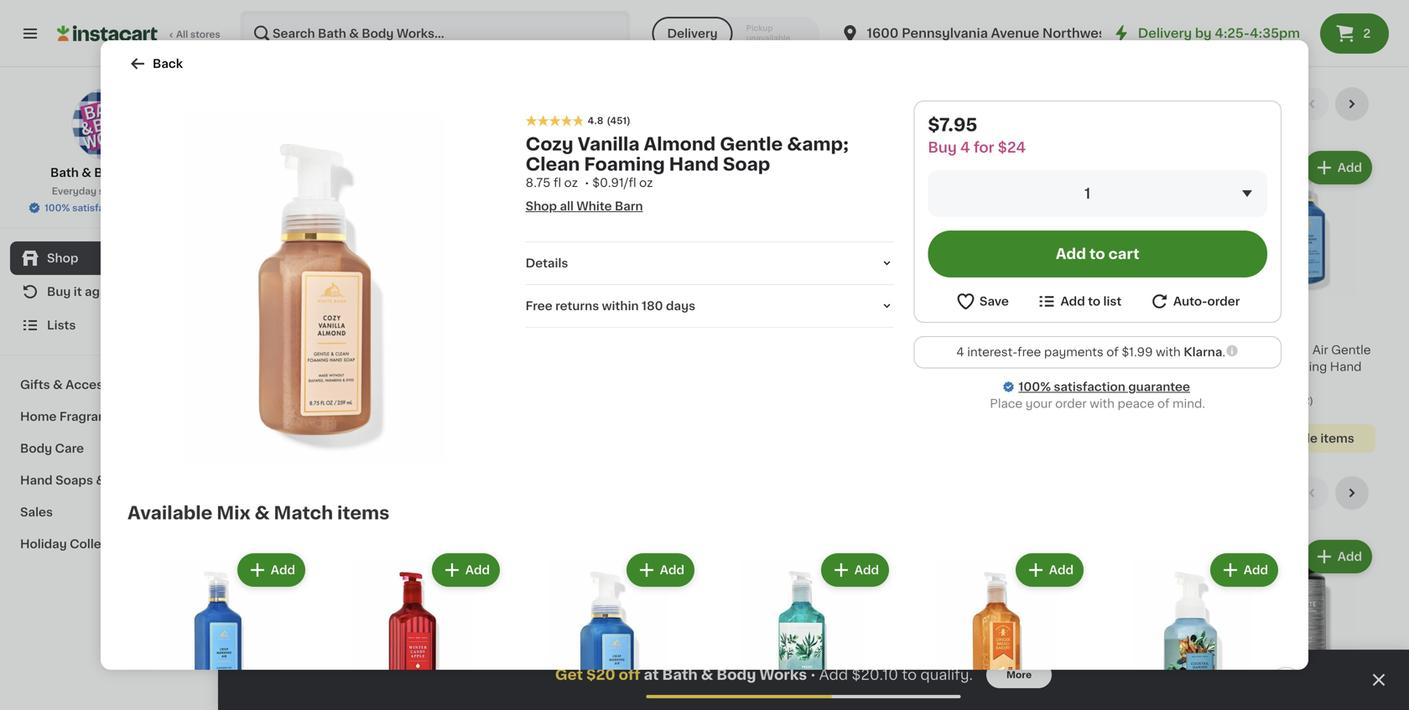 Task type: vqa. For each thing, say whether or not it's contained in the screenshot.
the top guarantee
yes



Task type: locate. For each thing, give the bounding box(es) containing it.
2 horizontal spatial body
[[717, 668, 757, 683]]

items right eligible
[[1321, 433, 1355, 445]]

$ up crisp
[[1230, 306, 1237, 316]]

0 horizontal spatial delivery
[[668, 28, 718, 39]]

oz up the barn
[[640, 177, 653, 189]]

with
[[1156, 347, 1181, 358], [1090, 398, 1115, 410]]

sanitizer up 1 fl oz
[[252, 361, 303, 373]]

7 inside $ 7 buy 4 for $24 crisp morning air gentle & clean foaming hand soap (352)
[[1237, 306, 1247, 323]]

1600
[[867, 27, 899, 39]]

guarantee inside button
[[131, 203, 179, 213]]

95 for champagne toast pocketbac hand sanitizer
[[271, 306, 283, 316]]

pocketbac inside a thousand wishes pocketbac hand sanitizer
[[414, 345, 478, 356]]

2 horizontal spatial pocketbac
[[661, 328, 724, 340]]

0 vertical spatial with
[[1156, 347, 1181, 358]]

of down buy 4 for $24
[[1107, 347, 1119, 358]]

100% up your on the right of the page
[[1019, 381, 1051, 393]]

1 horizontal spatial with
[[1156, 347, 1181, 358]]

0 horizontal spatial pocketbac
[[252, 345, 316, 356]]

4 up crisp
[[1253, 330, 1259, 339]]

gentle inside cozy vanilla almond gentle &amp; clean foaming hand soap
[[720, 136, 783, 153]]

view all (100+) link
[[1184, 96, 1282, 112]]

0 vertical spatial all
[[1216, 98, 1229, 110]]

pocketbac inside champagne toast pocketbac hand sanitizer
[[252, 345, 316, 356]]

1 vertical spatial bath
[[663, 668, 698, 683]]

mountainside mist gentle & clean foaming hand soap
[[1065, 345, 1208, 390]]

1 vertical spatial of
[[1158, 398, 1170, 410]]

0 horizontal spatial bath
[[50, 167, 79, 179]]

it
[[74, 286, 82, 298]]

bath
[[50, 167, 79, 179], [663, 668, 698, 683]]

details button
[[526, 255, 894, 272]]

0 vertical spatial bath
[[50, 167, 79, 179]]

1 horizontal spatial items
[[1321, 433, 1355, 445]]

1 vertical spatial satisfaction
[[1054, 381, 1126, 393]]

oz inside item carousel 'region'
[[267, 393, 278, 403]]

foaming down klarna
[[1157, 361, 1208, 373]]

oz for 1 fl oz
[[267, 393, 278, 403]]

soap inside mountainside mist gentle & clean foaming hand soap
[[1099, 378, 1129, 390]]

of left mind.
[[1158, 398, 1170, 410]]

1 horizontal spatial shop
[[526, 201, 557, 212]]

0 horizontal spatial fl
[[258, 393, 264, 403]]

0 vertical spatial of
[[1107, 347, 1119, 358]]

2 vertical spatial body
[[717, 668, 757, 683]]

more
[[1007, 671, 1032, 680]]

auto-order button
[[1150, 291, 1241, 312]]

1 horizontal spatial satisfaction
[[1054, 381, 1126, 393]]

$ 1 95 up champagne on the left top of page
[[255, 306, 283, 323]]

• left $20.10
[[811, 669, 816, 682]]

1 vertical spatial items
[[337, 505, 390, 522]]

hand inside $ 7 buy 4 for $24 crisp morning air gentle & clean foaming hand soap (352)
[[1331, 361, 1362, 373]]

pocketbac for into the night pocketbac hand sanitizer
[[661, 328, 724, 340]]

1 vertical spatial all
[[560, 201, 574, 212]]

main content containing 1
[[218, 67, 1410, 711]]

add to list button
[[1037, 291, 1122, 312]]

1 horizontal spatial delivery
[[1139, 27, 1193, 39]]

gentle inside mountainside mist gentle & clean foaming hand soap
[[1065, 361, 1104, 373]]

None search field
[[240, 10, 631, 57]]

mist
[[1148, 345, 1173, 356]]

satisfaction up place your order with peace of mind.
[[1054, 381, 1126, 393]]

$ up champagne on the left top of page
[[255, 306, 261, 316]]

1 horizontal spatial all
[[1216, 98, 1229, 110]]

by
[[1196, 27, 1212, 39]]

$ 1 95
[[255, 306, 283, 323], [580, 306, 608, 323]]

$ up buy 4 for $24
[[1068, 306, 1074, 316]]

1 horizontal spatial 7
[[1074, 306, 1085, 323]]

clean inside mountainside mist gentle & clean foaming hand soap
[[1120, 361, 1154, 373]]

buy inside $7.95 buy 4 for $24
[[928, 141, 957, 155]]

(141)
[[314, 380, 335, 389]]

2 horizontal spatial foaming
[[1277, 361, 1328, 373]]

0 horizontal spatial works
[[129, 167, 167, 179]]

& inside "treatment tracker modal" dialog
[[701, 668, 714, 683]]

a
[[414, 328, 423, 340]]

0 vertical spatial to
[[1090, 247, 1106, 261]]

0 horizontal spatial 7
[[911, 306, 922, 323]]

& right gifts
[[53, 379, 63, 391]]

guarantee down prices
[[131, 203, 179, 213]]

0 horizontal spatial $ 1 95
[[255, 306, 283, 323]]

1 horizontal spatial 100% satisfaction guarantee
[[1019, 381, 1191, 393]]

gentle left &amp;
[[720, 136, 783, 153]]

1 horizontal spatial 100%
[[1019, 381, 1051, 393]]

0 horizontal spatial with
[[1090, 398, 1115, 410]]

items right 'match'
[[337, 505, 390, 522]]

to for cart
[[1090, 247, 1106, 261]]

7 buy 4 for $24 fresh rainfall cleansing gel hand soap
[[902, 306, 1043, 373]]

0 horizontal spatial guarantee
[[131, 203, 179, 213]]

bath right at
[[663, 668, 698, 683]]

4 up fresh
[[928, 330, 934, 339]]

hand inside cozy vanilla almond gentle &amp; clean foaming hand soap
[[669, 156, 719, 173]]

1 vertical spatial body
[[20, 443, 52, 455]]

service type group
[[652, 17, 820, 50]]

100% inside 100% satisfaction guarantee button
[[45, 203, 70, 213]]

item carousel region
[[252, 87, 1376, 463], [252, 477, 1376, 711], [104, 544, 1306, 711]]

0 horizontal spatial order
[[1056, 398, 1087, 410]]

add button
[[494, 153, 558, 183], [656, 153, 721, 183], [981, 153, 1046, 183], [1144, 153, 1209, 183], [1306, 153, 1371, 183], [331, 542, 396, 572], [494, 542, 558, 572], [656, 542, 721, 572], [819, 542, 884, 572], [981, 542, 1046, 572], [1144, 542, 1209, 572], [1306, 542, 1371, 572], [239, 556, 304, 586], [434, 556, 498, 586], [628, 556, 693, 586], [823, 556, 888, 586], [1018, 556, 1083, 586], [1212, 556, 1277, 586]]

95 for buy 4 for $24
[[1086, 306, 1099, 316]]

1 $ 1 95 from the left
[[255, 306, 283, 323]]

4.8 (451)
[[588, 116, 631, 125]]

2 vertical spatial to
[[902, 668, 917, 683]]

95
[[271, 306, 283, 316], [433, 306, 446, 316], [1086, 306, 1099, 316], [596, 306, 608, 316], [771, 696, 783, 705]]

all left white
[[560, 201, 574, 212]]

0 horizontal spatial satisfaction
[[72, 203, 129, 213]]

champagne toast pocketbac hand sanitizer
[[252, 328, 359, 373]]

1 horizontal spatial $ 1 95
[[580, 306, 608, 323]]

0 vertical spatial satisfaction
[[72, 203, 129, 213]]

0 horizontal spatial 100% satisfaction guarantee
[[45, 203, 179, 213]]

fl down champagne toast pocketbac hand sanitizer
[[258, 393, 264, 403]]

1 7 from the left
[[1074, 306, 1085, 323]]

gentle right air
[[1332, 345, 1372, 356]]

0 horizontal spatial sanitizer
[[252, 361, 303, 373]]

add to cart button
[[928, 231, 1268, 278]]

product group
[[252, 148, 401, 405], [414, 148, 563, 389], [577, 148, 726, 388], [739, 148, 889, 453], [902, 148, 1051, 437], [1065, 148, 1214, 453], [1227, 148, 1376, 453], [252, 537, 401, 711], [414, 537, 563, 711], [577, 537, 726, 711], [739, 537, 889, 711], [902, 537, 1051, 711], [1065, 537, 1214, 711], [1227, 537, 1376, 711], [128, 550, 309, 711], [322, 550, 504, 711], [517, 550, 698, 711], [712, 550, 893, 711], [906, 550, 1088, 711], [1101, 550, 1282, 711]]

of
[[1107, 347, 1119, 358], [1158, 398, 1170, 410]]

satisfaction inside button
[[72, 203, 129, 213]]

morning
[[1261, 345, 1310, 356]]

into the night pocketbac hand sanitizer
[[577, 328, 724, 356]]

3 7 from the left
[[1237, 306, 1247, 323]]

$ inside $ 7 buy 4 for $24 crisp morning air gentle & clean foaming hand soap (352)
[[1230, 306, 1237, 316]]

all right view
[[1216, 98, 1229, 110]]

& down crisp
[[1227, 361, 1237, 373]]

0 vertical spatial shop
[[526, 201, 557, 212]]

0 horizontal spatial foaming
[[584, 156, 665, 173]]

95 up champagne on the left top of page
[[271, 306, 283, 316]]

2 button
[[1321, 13, 1390, 54]]

mind.
[[1173, 398, 1206, 410]]

gentle inside $ 7 buy 4 for $24 crisp morning air gentle & clean foaming hand soap (352)
[[1332, 345, 1372, 356]]

1 vertical spatial to
[[1089, 296, 1101, 308]]

0 horizontal spatial all
[[560, 201, 574, 212]]

clean down cozy
[[526, 156, 580, 173]]

to right $20.10
[[902, 668, 917, 683]]

$ 1 95 for into
[[580, 306, 608, 323]]

for up the morning
[[1262, 330, 1275, 339]]

for down $7.95
[[974, 141, 995, 155]]

all
[[176, 30, 188, 39]]

0 horizontal spatial body
[[20, 443, 52, 455]]

1 horizontal spatial works
[[760, 668, 807, 683]]

to for list
[[1089, 296, 1101, 308]]

1 vertical spatial fl
[[258, 393, 264, 403]]

1 horizontal spatial fl
[[554, 177, 562, 189]]

hand inside the into the night pocketbac hand sanitizer
[[577, 345, 609, 356]]

2 vertical spatial gentle
[[1065, 361, 1104, 373]]

add to list
[[1061, 296, 1122, 308]]

$ 1 95 for champagne
[[255, 306, 283, 323]]

0 horizontal spatial gentle
[[720, 136, 783, 153]]

0 horizontal spatial shop
[[47, 253, 78, 264]]

& right at
[[701, 668, 714, 683]]

0 horizontal spatial 100%
[[45, 203, 70, 213]]

$ down 'get $20 off at bath & body works • add $20.10 to qualify.'
[[743, 696, 749, 705]]

pocketbac inside the into the night pocketbac hand sanitizer
[[661, 328, 724, 340]]

with down 100% satisfaction guarantee link
[[1090, 398, 1115, 410]]

1 up add to cart button
[[1085, 187, 1091, 201]]

4 down $7.95
[[961, 141, 971, 155]]

sanitizer inside the into the night pocketbac hand sanitizer
[[612, 345, 663, 356]]

to left list
[[1089, 296, 1101, 308]]

•
[[585, 177, 590, 189], [811, 669, 816, 682]]

order up .
[[1208, 296, 1241, 308]]

buy
[[928, 141, 957, 155], [47, 286, 71, 298], [1070, 330, 1088, 339], [907, 330, 926, 339], [1232, 330, 1251, 339]]

gentle down 4 interest-free payments of $1.99 with klarna .
[[1065, 361, 1104, 373]]

4 left the interest-
[[957, 347, 965, 358]]

7 up buy 4 for $24
[[1074, 306, 1085, 323]]

order right your on the right of the page
[[1056, 398, 1087, 410]]

1 horizontal spatial oz
[[564, 177, 578, 189]]

air
[[1313, 345, 1329, 356]]

everyday store prices link
[[52, 185, 166, 198]]

2 horizontal spatial 7
[[1237, 306, 1247, 323]]

more button
[[987, 662, 1052, 689]]

store
[[99, 187, 124, 196]]

0 vertical spatial items
[[1321, 433, 1355, 445]]

100% satisfaction guarantee inside button
[[45, 203, 179, 213]]

1 horizontal spatial body
[[94, 167, 126, 179]]

1 horizontal spatial guarantee
[[1129, 381, 1191, 393]]

klarna
[[1184, 347, 1223, 358]]

buy up fresh
[[907, 330, 926, 339]]

4 up 4 interest-free payments of $1.99 with klarna .
[[1091, 330, 1097, 339]]

0 vertical spatial 100%
[[45, 203, 70, 213]]

shop for shop
[[47, 253, 78, 264]]

sanitizer
[[612, 345, 663, 356], [252, 361, 303, 373], [414, 361, 465, 373]]

100% down everyday
[[45, 203, 70, 213]]

1 vertical spatial gentle
[[1332, 345, 1372, 356]]

order inside auto-order button
[[1208, 296, 1241, 308]]

available
[[128, 505, 213, 522]]

1 vertical spatial •
[[811, 669, 816, 682]]

0 horizontal spatial clean
[[526, 156, 580, 173]]

2 horizontal spatial clean
[[1240, 361, 1274, 373]]

sanitizer inside a thousand wishes pocketbac hand sanitizer
[[414, 361, 465, 373]]

treatment tracker modal dialog
[[218, 650, 1410, 711]]

1 horizontal spatial foaming
[[1157, 361, 1208, 373]]

• up shop all white barn
[[585, 177, 590, 189]]

sanitizer inside champagne toast pocketbac hand sanitizer
[[252, 361, 303, 373]]

95 left list
[[1086, 306, 1099, 316]]

details
[[526, 258, 568, 269]]

100% satisfaction guarantee up place your order with peace of mind.
[[1019, 381, 1191, 393]]

sanitizer down night
[[612, 345, 663, 356]]

fl right 8.75
[[554, 177, 562, 189]]

to left the cart
[[1090, 247, 1106, 261]]

gifts & accessories
[[20, 379, 140, 391]]

8.75 fl oz • $0.91/fl oz
[[526, 177, 653, 189]]

bath up everyday
[[50, 167, 79, 179]]

7 up fresh
[[911, 306, 922, 323]]

champagne
[[252, 328, 324, 340]]

sanitizer for into
[[612, 345, 663, 356]]

pocketbac down days
[[661, 328, 724, 340]]

0 vertical spatial fl
[[554, 177, 562, 189]]

1 horizontal spatial clean
[[1120, 361, 1154, 373]]

crisp
[[1227, 345, 1258, 356]]

1 horizontal spatial pocketbac
[[414, 345, 478, 356]]

within
[[602, 301, 639, 312]]

95 up the
[[596, 306, 608, 316]]

$20.10
[[852, 668, 899, 683]]

95 inside $ 7 95
[[1086, 306, 1099, 316]]

foaming up $0.91/fl on the top of the page
[[584, 156, 665, 173]]

foaming down the morning
[[1277, 361, 1328, 373]]

all inside view all (100+) "link"
[[1216, 98, 1229, 110]]

7 for $ 7 buy 4 for $24 crisp morning air gentle & clean foaming hand soap (352)
[[1237, 306, 1247, 323]]

delivery
[[1139, 27, 1193, 39], [668, 28, 718, 39]]

1 horizontal spatial order
[[1208, 296, 1241, 308]]

clean
[[526, 156, 580, 173], [1120, 361, 1154, 373], [1240, 361, 1274, 373]]

95 for into the night pocketbac hand sanitizer
[[596, 306, 608, 316]]

1 horizontal spatial bath
[[663, 668, 698, 683]]

gentle
[[720, 136, 783, 153], [1332, 345, 1372, 356], [1065, 361, 1104, 373]]

get $20 off at bath & body works • add $20.10 to qualify.
[[555, 668, 973, 683]]

everyday store prices
[[52, 187, 155, 196]]

fl inside main content
[[258, 393, 264, 403]]

auto-order
[[1174, 296, 1241, 308]]

& inside $ 7 buy 4 for $24 crisp morning air gentle & clean foaming hand soap (352)
[[1227, 361, 1237, 373]]

2 7 from the left
[[911, 306, 922, 323]]

1 vertical spatial with
[[1090, 398, 1115, 410]]

1600 pennsylvania avenue northwest
[[867, 27, 1112, 39]]

night
[[625, 328, 658, 340]]

pocketbac down thousand
[[414, 345, 478, 356]]

view
[[1184, 98, 1213, 110]]

100% satisfaction guarantee down store
[[45, 203, 179, 213]]

1 vertical spatial works
[[760, 668, 807, 683]]

0 vertical spatial guarantee
[[131, 203, 179, 213]]

main content
[[218, 67, 1410, 711]]

1 vertical spatial shop
[[47, 253, 78, 264]]

lists link
[[10, 309, 207, 342]]

home fragrance link
[[10, 401, 207, 433]]

$1.99
[[1122, 347, 1153, 358]]

shop up the it
[[47, 253, 78, 264]]

oz down champagne toast pocketbac hand sanitizer
[[267, 393, 278, 403]]

for inside $ 7 buy 4 for $24 crisp morning air gentle & clean foaming hand soap (352)
[[1262, 330, 1275, 339]]

delivery for delivery by 4:25-4:35pm
[[1139, 27, 1193, 39]]

$
[[255, 306, 261, 316], [1068, 306, 1074, 316], [580, 306, 586, 316], [1230, 306, 1237, 316], [743, 696, 749, 705], [905, 696, 911, 705]]

buy inside $ 7 buy 4 for $24 crisp morning air gentle & clean foaming hand soap (352)
[[1232, 330, 1251, 339]]

1 horizontal spatial gentle
[[1065, 361, 1104, 373]]

soap
[[723, 156, 771, 173], [960, 361, 990, 373], [1099, 378, 1129, 390], [1227, 378, 1257, 390]]

0 horizontal spatial of
[[1107, 347, 1119, 358]]

guarantee up (227)
[[1129, 381, 1191, 393]]

barn
[[615, 201, 643, 212]]

oz up shop all white barn
[[564, 177, 578, 189]]

place
[[990, 398, 1023, 410]]

delivery inside button
[[668, 28, 718, 39]]

with right $1.99
[[1156, 347, 1181, 358]]

0 vertical spatial 100% satisfaction guarantee
[[45, 203, 179, 213]]

works
[[129, 167, 167, 179], [760, 668, 807, 683]]

avenue
[[992, 27, 1040, 39]]

for
[[974, 141, 995, 155], [1099, 330, 1113, 339], [937, 330, 950, 339], [1262, 330, 1275, 339]]

1 vertical spatial 100%
[[1019, 381, 1051, 393]]

almond
[[644, 136, 716, 153]]

$0.91/fl
[[593, 177, 637, 189]]

satisfaction down the everyday store prices
[[72, 203, 129, 213]]

7 up crisp
[[1237, 306, 1247, 323]]

$7.95 element
[[739, 304, 889, 325]]

0 vertical spatial order
[[1208, 296, 1241, 308]]

soap inside 7 buy 4 for $24 fresh rainfall cleansing gel hand soap
[[960, 361, 990, 373]]

hand soaps & sanitizers
[[20, 475, 168, 487]]

2 $ 1 95 from the left
[[580, 306, 608, 323]]

& down the mountainside
[[1107, 361, 1117, 373]]

★★★★★
[[526, 115, 585, 127], [526, 115, 585, 127], [252, 378, 310, 389], [252, 378, 310, 389], [1065, 394, 1123, 406], [1065, 394, 1123, 406]]

0 horizontal spatial •
[[585, 177, 590, 189]]

at
[[644, 668, 659, 683]]

2 horizontal spatial sanitizer
[[612, 345, 663, 356]]

pocketbac for a thousand wishes pocketbac hand sanitizer
[[414, 345, 478, 356]]

1 vertical spatial guarantee
[[1129, 381, 1191, 393]]

clean down $1.99
[[1120, 361, 1154, 373]]

0 horizontal spatial oz
[[267, 393, 278, 403]]

sanitizer down thousand
[[414, 361, 465, 373]]

for up the mountainside
[[1099, 330, 1113, 339]]

vanilla
[[578, 136, 640, 153]]

$ 1 95 up the into
[[580, 306, 608, 323]]

the
[[603, 328, 622, 340]]

buy down $7.95
[[928, 141, 957, 155]]

2 horizontal spatial gentle
[[1332, 345, 1372, 356]]

1 horizontal spatial sanitizer
[[414, 361, 465, 373]]

all stores
[[176, 30, 220, 39]]

shop down 8.75
[[526, 201, 557, 212]]

0 vertical spatial gentle
[[720, 136, 783, 153]]

items inside button
[[1321, 433, 1355, 445]]

1 horizontal spatial •
[[811, 669, 816, 682]]

for up rainfall
[[937, 330, 950, 339]]

clean down crisp
[[1240, 361, 1274, 373]]

pocketbac
[[661, 328, 724, 340], [252, 345, 316, 356], [414, 345, 478, 356]]

4
[[961, 141, 971, 155], [1091, 330, 1097, 339], [928, 330, 934, 339], [1253, 330, 1259, 339], [957, 347, 965, 358]]

1 inside field
[[1085, 187, 1091, 201]]

buy up crisp
[[1232, 330, 1251, 339]]

pocketbac down champagne on the left top of page
[[252, 345, 316, 356]]

buy inside 7 buy 4 for $24 fresh rainfall cleansing gel hand soap
[[907, 330, 926, 339]]

$ 7 buy 4 for $24 crisp morning air gentle & clean foaming hand soap (352)
[[1227, 306, 1372, 406]]

1 vertical spatial order
[[1056, 398, 1087, 410]]

oz
[[564, 177, 578, 189], [640, 177, 653, 189], [267, 393, 278, 403]]



Task type: describe. For each thing, give the bounding box(es) containing it.
buy up the 'payments'
[[1070, 330, 1088, 339]]

bath & body works link
[[50, 87, 167, 181]]

item carousel region containing 1
[[252, 87, 1376, 463]]

100% satisfaction guarantee button
[[28, 198, 190, 215]]

4 inside $ 7 buy 4 for $24 crisp morning air gentle & clean foaming hand soap (352)
[[1253, 330, 1259, 339]]

$16.95 element
[[577, 693, 726, 711]]

buy it again
[[47, 286, 118, 298]]

shop link
[[10, 242, 207, 275]]

& right soaps
[[96, 475, 106, 487]]

free returns within 180 days
[[526, 301, 696, 312]]

view all (100+)
[[1184, 98, 1271, 110]]

cozy vanilla almond gentle &amp; clean foaming hand soap image
[[141, 114, 490, 463]]

.
[[1223, 347, 1226, 358]]

oz for 8.75 fl oz • $0.91/fl oz
[[564, 177, 578, 189]]

cozy
[[526, 136, 574, 153]]

add to cart
[[1056, 247, 1140, 261]]

foaming inside cozy vanilla almond gentle &amp; clean foaming hand soap
[[584, 156, 665, 173]]

save
[[980, 296, 1009, 308]]

1 field
[[928, 170, 1268, 217]]

0 horizontal spatial items
[[337, 505, 390, 522]]

cozy vanilla almond gentle &amp; clean foaming hand soap
[[526, 136, 849, 173]]

$ left 50
[[905, 696, 911, 705]]

all for view
[[1216, 98, 1229, 110]]

4 inside 7 buy 4 for $24 fresh rainfall cleansing gel hand soap
[[928, 330, 934, 339]]

holiday collection link
[[10, 529, 207, 561]]

7 for $ 7 95
[[1074, 306, 1085, 323]]

shop for shop all white barn
[[526, 201, 557, 212]]

gifts
[[20, 379, 50, 391]]

holiday collection
[[20, 539, 132, 550]]

buy left the it
[[47, 286, 71, 298]]

home fragrance
[[20, 411, 121, 423]]

body care link
[[10, 433, 207, 465]]

$24 inside 7 buy 4 for $24 fresh rainfall cleansing gel hand soap
[[952, 330, 970, 339]]

$24 inside $7.95 buy 4 for $24
[[998, 141, 1026, 155]]

2 horizontal spatial oz
[[640, 177, 653, 189]]

for inside 7 buy 4 for $24 fresh rainfall cleansing gel hand soap
[[937, 330, 950, 339]]

prices
[[126, 187, 155, 196]]

place your order with peace of mind.
[[990, 398, 1206, 410]]

cleansing
[[984, 345, 1043, 356]]

eligible
[[1274, 433, 1318, 445]]

0 vertical spatial body
[[94, 167, 126, 179]]

care
[[55, 443, 84, 455]]

sales
[[20, 507, 53, 519]]

fresh
[[902, 345, 935, 356]]

add inside "treatment tracker modal" dialog
[[819, 668, 849, 683]]

4 inside $7.95 buy 4 for $24
[[961, 141, 971, 155]]

into
[[577, 328, 600, 340]]

$ up the into
[[580, 306, 586, 316]]

(100+)
[[1232, 98, 1271, 110]]

delivery for delivery
[[668, 28, 718, 39]]

4:25-
[[1215, 27, 1250, 39]]

7 inside 7 buy 4 for $24 fresh rainfall cleansing gel hand soap
[[911, 306, 922, 323]]

delivery by 4:25-4:35pm
[[1139, 27, 1301, 39]]

home
[[20, 411, 57, 423]]

sanitizer for a
[[414, 361, 465, 373]]

2
[[1364, 28, 1371, 39]]

hand inside 7 buy 4 for $24 fresh rainfall cleansing gel hand soap
[[925, 361, 957, 373]]

1 down champagne toast pocketbac hand sanitizer
[[252, 393, 256, 403]]

days
[[666, 301, 696, 312]]

hand inside mountainside mist gentle & clean foaming hand soap
[[1065, 378, 1096, 390]]

soap inside cozy vanilla almond gentle &amp; clean foaming hand soap
[[723, 156, 771, 173]]

fl for 1
[[258, 393, 264, 403]]

4 interest-free payments of $1.99 with klarna .
[[957, 347, 1226, 358]]

soap inside $ 7 buy 4 for $24 crisp morning air gentle & clean foaming hand soap (352)
[[1227, 378, 1257, 390]]

$24 inside $ 7 buy 4 for $24 crisp morning air gentle & clean foaming hand soap (352)
[[1277, 330, 1296, 339]]

clean inside $ 7 buy 4 for $24 crisp morning air gentle & clean foaming hand soap (352)
[[1240, 361, 1274, 373]]

1 up the into
[[586, 306, 594, 323]]

0 vertical spatial •
[[585, 177, 590, 189]]

1 fl oz
[[252, 393, 278, 403]]

body inside "treatment tracker modal" dialog
[[717, 668, 757, 683]]

foaming inside $ 7 buy 4 for $24 crisp morning air gentle & clean foaming hand soap (352)
[[1277, 361, 1328, 373]]

1 horizontal spatial of
[[1158, 398, 1170, 410]]

& up everyday
[[82, 167, 91, 179]]

match
[[274, 505, 333, 522]]

returns
[[556, 301, 599, 312]]

& right mix
[[255, 505, 270, 522]]

to inside "treatment tracker modal" dialog
[[902, 668, 917, 683]]

95 down 'get $20 off at bath & body works • add $20.10 to qualify.'
[[771, 696, 783, 705]]

all for shop
[[560, 201, 574, 212]]

northwest
[[1043, 27, 1112, 39]]

1 up champagne on the left top of page
[[261, 306, 269, 323]]

sanitizers
[[109, 475, 168, 487]]

• inside 'get $20 off at bath & body works • add $20.10 to qualify.'
[[811, 669, 816, 682]]

free
[[1018, 347, 1042, 358]]

thousand
[[426, 328, 484, 340]]

shop all white barn
[[526, 201, 643, 212]]

4:35pm
[[1250, 27, 1301, 39]]

for inside $7.95 buy 4 for $24
[[974, 141, 995, 155]]

1 vertical spatial 100% satisfaction guarantee
[[1019, 381, 1191, 393]]

$ inside $ 7 95
[[1068, 306, 1074, 316]]

100% inside 100% satisfaction guarantee link
[[1019, 381, 1051, 393]]

list
[[1104, 296, 1122, 308]]

soaps
[[55, 475, 93, 487]]

50
[[933, 696, 946, 705]]

cart
[[1109, 247, 1140, 261]]

lists
[[47, 320, 76, 331]]

stores
[[190, 30, 220, 39]]

auto-
[[1174, 296, 1208, 308]]

rainfall
[[938, 345, 981, 356]]

pennsylvania
[[902, 27, 988, 39]]

see eligible items
[[1248, 433, 1355, 445]]

available mix & match items
[[128, 505, 390, 522]]

$7.95 buy 4 for $24
[[928, 116, 1026, 155]]

wishes
[[487, 328, 530, 340]]

bath & body works logo image
[[72, 87, 146, 161]]

a thousand wishes pocketbac hand sanitizer
[[414, 328, 530, 373]]

(451)
[[607, 116, 631, 125]]

fragrance
[[60, 411, 121, 423]]

0 vertical spatial works
[[129, 167, 167, 179]]

4.8
[[588, 116, 604, 125]]

95 up thousand
[[433, 306, 446, 316]]

100% satisfaction guarantee link
[[1019, 379, 1191, 396]]

foaming inside mountainside mist gentle & clean foaming hand soap
[[1157, 361, 1208, 373]]

&amp;
[[787, 136, 849, 153]]

hand soaps & sanitizers link
[[10, 465, 207, 497]]

white
[[577, 201, 612, 212]]

qualify.
[[921, 668, 973, 683]]

interest-
[[968, 347, 1018, 358]]

free
[[526, 301, 553, 312]]

hand inside a thousand wishes pocketbac hand sanitizer
[[481, 345, 513, 356]]

back button
[[128, 54, 183, 74]]

bath inside "treatment tracker modal" dialog
[[663, 668, 698, 683]]

fl for 8.75
[[554, 177, 562, 189]]

instacart logo image
[[57, 23, 158, 44]]

off
[[619, 668, 641, 683]]

bath & body works
[[50, 167, 167, 179]]

get
[[555, 668, 583, 683]]

& inside mountainside mist gentle & clean foaming hand soap
[[1107, 361, 1117, 373]]

(451) button
[[607, 114, 631, 128]]

all stores link
[[57, 10, 222, 57]]

peace
[[1118, 398, 1155, 410]]

hand inside champagne toast pocketbac hand sanitizer
[[319, 345, 350, 356]]

works inside "treatment tracker modal" dialog
[[760, 668, 807, 683]]

delivery button
[[652, 17, 733, 50]]

clean inside cozy vanilla almond gentle &amp; clean foaming hand soap
[[526, 156, 580, 173]]

$20
[[587, 668, 616, 683]]



